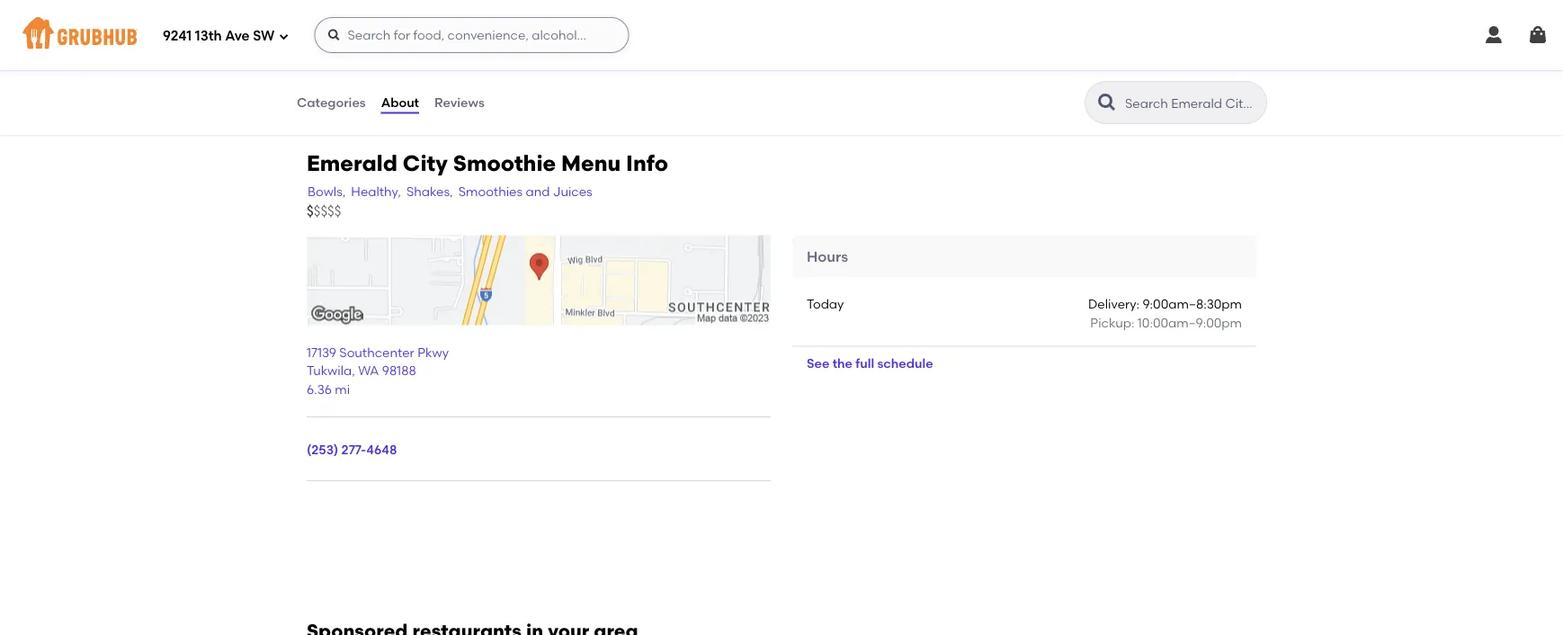 Task type: locate. For each thing, give the bounding box(es) containing it.
emerald city smoothie menu info
[[307, 150, 668, 176]]

tukwila
[[307, 363, 352, 379]]

pickup: 10:00am–9:00pm
[[1091, 315, 1243, 330]]

smoothies and juices button
[[458, 181, 594, 201]]

(253)
[[307, 442, 339, 457]]

see the full schedule button
[[793, 347, 948, 379]]

98188
[[382, 363, 416, 379]]

southcenter
[[339, 345, 415, 360]]

about
[[381, 95, 419, 110]]

10:00am–9:00pm
[[1138, 315, 1243, 330]]

menu
[[561, 150, 621, 176]]

svg image
[[1528, 24, 1549, 46], [327, 28, 341, 42]]

ave
[[225, 28, 250, 44]]

9241 13th ave sw
[[163, 28, 275, 44]]

$$$$$
[[307, 203, 341, 219]]

13th
[[195, 28, 222, 44]]

1 horizontal spatial svg image
[[1528, 24, 1549, 46]]

healthy, button
[[350, 181, 402, 201]]

today
[[807, 297, 844, 312]]

$
[[307, 203, 314, 219]]

about button
[[380, 70, 420, 135]]

277-
[[342, 442, 366, 457]]

9241
[[163, 28, 192, 44]]

shakes, button
[[406, 181, 454, 201]]

bowls, button
[[307, 181, 347, 201]]

emerald
[[307, 150, 398, 176]]

wa
[[358, 363, 379, 379]]

healthy,
[[351, 184, 401, 199]]

(253) 277-4648
[[307, 442, 397, 457]]

0 horizontal spatial svg image
[[327, 28, 341, 42]]

svg image
[[1484, 24, 1505, 46], [278, 31, 289, 42]]



Task type: describe. For each thing, give the bounding box(es) containing it.
bowls,
[[308, 184, 346, 199]]

schedule
[[878, 355, 934, 371]]

17139 southcenter pkwy tukwila , wa 98188 6.36 mi
[[307, 345, 449, 397]]

main navigation navigation
[[0, 0, 1564, 70]]

,
[[352, 363, 355, 379]]

hours
[[807, 248, 849, 265]]

city
[[403, 150, 448, 176]]

1 horizontal spatial svg image
[[1484, 24, 1505, 46]]

Search Emerald City Smoothie search field
[[1124, 94, 1261, 112]]

smoothies
[[459, 184, 523, 199]]

(253) 277-4648 button
[[307, 440, 397, 459]]

reviews
[[435, 95, 485, 110]]

9:00am–8:30pm
[[1143, 297, 1243, 312]]

categories button
[[296, 70, 367, 135]]

Search for food, convenience, alcohol... search field
[[314, 17, 629, 53]]

juices
[[553, 184, 593, 199]]

bowls, healthy, shakes, smoothies and juices
[[308, 184, 593, 199]]

pickup:
[[1091, 315, 1135, 330]]

pkwy
[[418, 345, 449, 360]]

delivery:
[[1089, 297, 1140, 312]]

sw
[[253, 28, 275, 44]]

6.36
[[307, 381, 332, 397]]

17139
[[307, 345, 336, 360]]

info
[[626, 150, 668, 176]]

0 horizontal spatial svg image
[[278, 31, 289, 42]]

4648
[[366, 442, 397, 457]]

search icon image
[[1097, 92, 1118, 113]]

shakes,
[[407, 184, 453, 199]]

reviews button
[[434, 70, 486, 135]]

full
[[856, 355, 875, 371]]

the
[[833, 355, 853, 371]]

see the full schedule
[[807, 355, 934, 371]]

and
[[526, 184, 550, 199]]

mi
[[335, 381, 350, 397]]

categories
[[297, 95, 366, 110]]

smoothie
[[453, 150, 556, 176]]

delivery: 9:00am–8:30pm
[[1089, 297, 1243, 312]]

see
[[807, 355, 830, 371]]



Task type: vqa. For each thing, say whether or not it's contained in the screenshot.
City
yes



